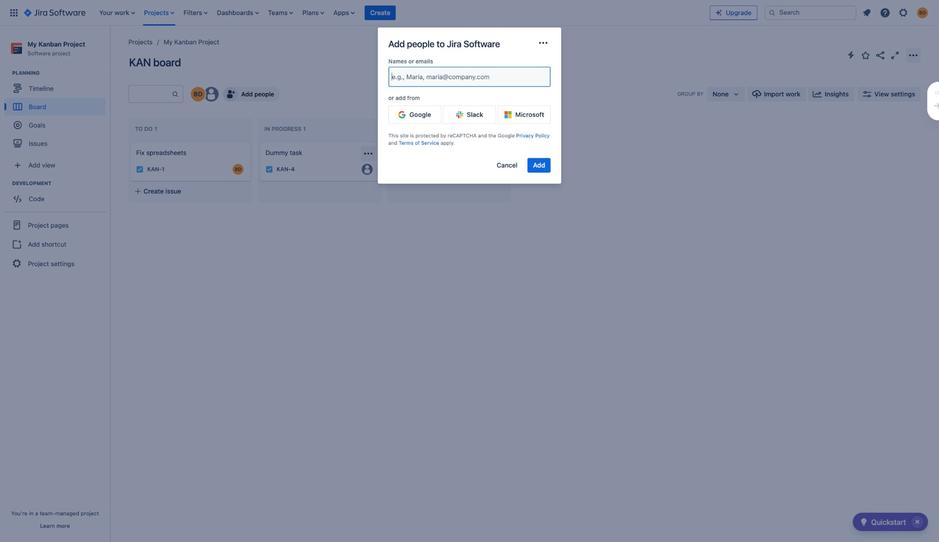 Task type: vqa. For each thing, say whether or not it's contained in the screenshot.
Create issue "icon"
no



Task type: locate. For each thing, give the bounding box(es) containing it.
search image
[[769, 9, 777, 16]]

import image
[[752, 89, 763, 100]]

banner
[[0, 0, 940, 26]]

0 horizontal spatial list
[[95, 0, 710, 26]]

list
[[95, 0, 710, 26], [859, 4, 934, 21]]

sidebar element
[[0, 26, 110, 543]]

2 heading from the top
[[12, 180, 110, 187]]

Search this board text field
[[129, 86, 172, 102]]

8 list item from the left
[[365, 0, 396, 26]]

heading for the top group
[[12, 69, 110, 77]]

group
[[4, 69, 110, 155], [4, 180, 110, 211], [4, 212, 106, 277]]

heading
[[12, 69, 110, 77], [12, 180, 110, 187]]

7 list item from the left
[[331, 0, 358, 26]]

1 list item from the left
[[96, 0, 138, 26]]

goal image
[[14, 121, 22, 129]]

dismiss quickstart image
[[911, 515, 926, 530]]

check image
[[859, 517, 870, 528]]

None search field
[[765, 5, 857, 20]]

more image
[[538, 37, 549, 48]]

primary element
[[6, 0, 710, 26]]

jira software image
[[24, 7, 85, 18], [24, 7, 85, 18]]

1 heading from the top
[[12, 69, 110, 77]]

list item
[[96, 0, 138, 26], [141, 0, 177, 26], [181, 0, 211, 26], [214, 0, 262, 26], [265, 0, 296, 26], [300, 0, 327, 26], [331, 0, 358, 26], [365, 0, 396, 26]]

1 horizontal spatial list
[[859, 4, 934, 21]]

1 vertical spatial group
[[4, 180, 110, 211]]

4 list item from the left
[[214, 0, 262, 26]]

0 vertical spatial heading
[[12, 69, 110, 77]]

None text field
[[392, 73, 394, 82]]

5 list item from the left
[[265, 0, 296, 26]]

1 vertical spatial heading
[[12, 180, 110, 187]]



Task type: describe. For each thing, give the bounding box(es) containing it.
2 vertical spatial group
[[4, 212, 106, 277]]

Search field
[[765, 5, 857, 20]]

2 list item from the left
[[141, 0, 177, 26]]

heading for middle group
[[12, 180, 110, 187]]

star kan board image
[[861, 50, 872, 61]]

6 list item from the left
[[300, 0, 327, 26]]

task image
[[136, 166, 144, 173]]

add people image
[[225, 89, 236, 100]]

enter full screen image
[[890, 50, 901, 61]]

in progress element
[[265, 126, 308, 132]]

to do element
[[135, 126, 159, 132]]

task image
[[266, 166, 273, 173]]

3 list item from the left
[[181, 0, 211, 26]]

0 vertical spatial group
[[4, 69, 110, 155]]

create column image
[[519, 120, 530, 131]]



